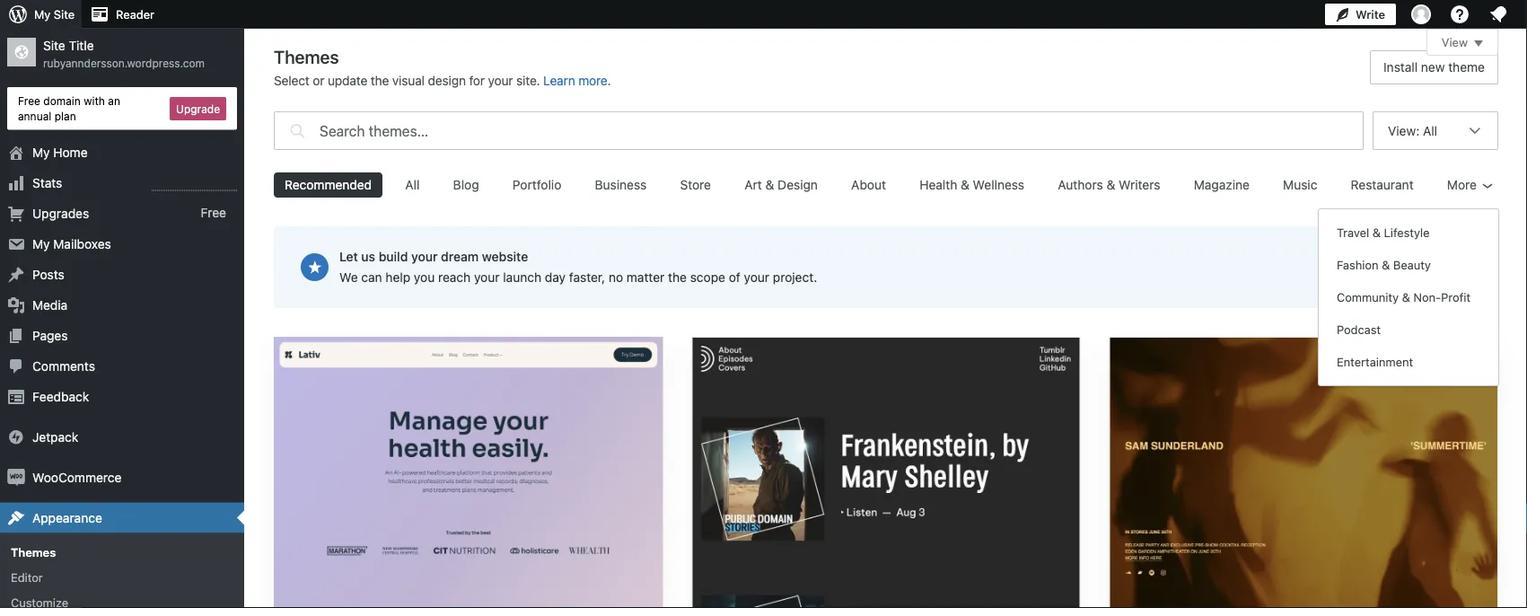 Task type: describe. For each thing, give the bounding box(es) containing it.
& for beauty
[[1382, 258, 1391, 272]]

woocommerce link
[[0, 462, 244, 493]]

site inside site title rubyanndersson.wordpress.com
[[43, 38, 65, 53]]

can
[[361, 270, 382, 285]]

themes for themes
[[11, 545, 56, 559]]

theme
[[1449, 60, 1486, 75]]

let
[[340, 249, 358, 264]]

reader
[[116, 8, 154, 21]]

music button
[[1273, 172, 1329, 198]]

music
[[1284, 177, 1318, 192]]

faster,
[[569, 270, 606, 285]]

let's get started link
[[1329, 250, 1449, 284]]

dream
[[441, 249, 479, 264]]

appearance link
[[0, 503, 244, 533]]

help
[[386, 270, 411, 285]]

design
[[778, 177, 818, 192]]

or
[[313, 73, 325, 88]]

learn more link
[[544, 73, 608, 88]]

for
[[469, 73, 485, 88]]

more
[[1448, 177, 1477, 192]]

restaurant
[[1352, 177, 1414, 192]]

art
[[745, 177, 762, 192]]

learn more
[[544, 73, 608, 88]]

website
[[482, 249, 528, 264]]

business
[[595, 177, 647, 192]]

your inside themes select or update the visual design for your site. learn more .
[[488, 73, 513, 88]]

img image for woocommerce
[[7, 468, 25, 486]]

closed image
[[1475, 40, 1484, 47]]

sometimes your podcast episode cover arts deserve more attention than regular thumbnails offer. if you think so, then podcasty is the theme design for your podcast site. image
[[693, 338, 1080, 608]]

get started
[[1372, 260, 1436, 274]]

posts link
[[0, 259, 244, 290]]

health
[[920, 177, 958, 192]]

editor link
[[0, 565, 244, 590]]

feedback
[[32, 389, 89, 404]]

jetpack
[[32, 429, 78, 444]]

& for lifestyle
[[1373, 226, 1381, 239]]

about
[[852, 177, 887, 192]]

home
[[53, 145, 88, 160]]

appearance
[[32, 510, 102, 525]]

help image
[[1450, 4, 1471, 25]]

about button
[[841, 172, 897, 198]]

& for wellness
[[961, 177, 970, 192]]

my for my home
[[32, 145, 50, 160]]

themes for themes select or update the visual design for your site. learn more .
[[274, 46, 339, 67]]

your right of at top
[[744, 270, 770, 285]]

of
[[729, 270, 741, 285]]

themes link
[[0, 539, 244, 565]]

annual plan
[[18, 109, 76, 122]]

upgrades
[[32, 206, 89, 221]]

art & design button
[[734, 172, 829, 198]]

install new theme link
[[1371, 50, 1499, 84]]

Search search field
[[320, 112, 1364, 149]]

upgrade
[[176, 102, 220, 115]]

title
[[69, 38, 94, 53]]

more button
[[1437, 172, 1499, 198]]

health & wellness
[[920, 177, 1025, 192]]

entertainment button
[[1327, 346, 1492, 378]]

my for my site
[[34, 8, 51, 21]]

my mailboxes link
[[0, 229, 244, 259]]

open search image
[[286, 107, 309, 154]]

my home link
[[0, 137, 244, 168]]

podcast
[[1337, 323, 1382, 336]]

write link
[[1326, 0, 1397, 29]]

my home
[[32, 145, 88, 160]]

writers
[[1119, 177, 1161, 192]]

wellness
[[973, 177, 1025, 192]]

media link
[[0, 290, 244, 320]]

site title rubyanndersson.wordpress.com
[[43, 38, 205, 69]]

matter
[[627, 270, 665, 285]]

magazine button
[[1184, 172, 1261, 198]]

all inside button
[[405, 177, 420, 192]]

project.
[[773, 270, 818, 285]]

pages
[[32, 328, 68, 343]]

lativ is a wordpress block theme specifically designed for businesses and startups. it offers fresh, vibrant color palettes and sleek, modern templates that are perfect for companies looking to establish a bold and innovative online presence. image
[[274, 337, 663, 608]]

all button
[[395, 172, 431, 198]]

non-
[[1414, 291, 1442, 304]]

your down website
[[474, 270, 500, 285]]

fashion
[[1337, 258, 1379, 272]]

install
[[1384, 60, 1418, 75]]

build
[[379, 249, 408, 264]]

site.
[[517, 73, 540, 88]]

authors & writers button
[[1048, 172, 1172, 198]]

with
[[84, 94, 105, 107]]



Task type: locate. For each thing, give the bounding box(es) containing it.
all right view:
[[1424, 123, 1438, 138]]

my site
[[34, 8, 75, 21]]

& inside authors & writers button
[[1107, 177, 1116, 192]]

1 vertical spatial my
[[32, 145, 50, 160]]

img image left the jetpack
[[7, 428, 25, 446]]

2 img image from the top
[[7, 468, 25, 486]]

& inside art & design button
[[766, 177, 775, 192]]

& for writers
[[1107, 177, 1116, 192]]

img image inside "woocommerce" link
[[7, 468, 25, 486]]

0 horizontal spatial all
[[405, 177, 420, 192]]

blog button
[[443, 172, 490, 198]]

install new theme
[[1384, 60, 1486, 75]]

themes inside themes select or update the visual design for your site. learn more .
[[274, 46, 339, 67]]

group containing travel & lifestyle
[[1327, 216, 1492, 378]]

view
[[1442, 35, 1469, 49]]

let's
[[1341, 260, 1369, 274]]

woocommerce
[[32, 470, 122, 485]]

1 horizontal spatial themes
[[274, 46, 339, 67]]

free inside free domain with an annual plan
[[18, 94, 40, 107]]

1 horizontal spatial all
[[1424, 123, 1438, 138]]

themes select or update the visual design for your site. learn more .
[[274, 46, 611, 88]]

domain
[[43, 94, 81, 107]]

0 vertical spatial site
[[54, 8, 75, 21]]

let us build your dream website we can help you reach your launch day faster, no matter the scope of your project.
[[340, 249, 818, 285]]

& inside health & wellness button
[[961, 177, 970, 192]]

stats link
[[0, 168, 244, 198]]

us
[[361, 249, 376, 264]]

1 vertical spatial site
[[43, 38, 65, 53]]

free for free domain with an annual plan
[[18, 94, 40, 107]]

entertainment
[[1337, 355, 1414, 369]]

all
[[1424, 123, 1438, 138], [405, 177, 420, 192]]

img image left woocommerce
[[7, 468, 25, 486]]

launch
[[503, 270, 542, 285]]

view: all
[[1389, 123, 1438, 138]]

magazine
[[1194, 177, 1250, 192]]

my for my mailboxes
[[32, 236, 50, 251]]

2 vertical spatial my
[[32, 236, 50, 251]]

view:
[[1389, 123, 1420, 138]]

site left title
[[43, 38, 65, 53]]

1 img image from the top
[[7, 428, 25, 446]]

sunderland is a simple theme that supports full-site editing. it comes with a set of minimal templates and design settings that can be manipulated through global styles. use it to build something beautiful. image
[[1111, 338, 1498, 608]]

themes up or
[[274, 46, 339, 67]]

1 vertical spatial all
[[405, 177, 420, 192]]

view: all button
[[1373, 111, 1499, 294]]

media
[[32, 297, 68, 312]]

new
[[1422, 60, 1446, 75]]

0 vertical spatial free
[[18, 94, 40, 107]]

0 vertical spatial all
[[1424, 123, 1438, 138]]

beauty
[[1394, 258, 1432, 272]]

the left visual
[[371, 73, 389, 88]]

posts
[[32, 267, 64, 282]]

store button
[[670, 172, 722, 198]]

1 vertical spatial free
[[201, 206, 226, 221]]

profit
[[1442, 291, 1471, 304]]

fashion & beauty button
[[1327, 249, 1492, 281]]

reader link
[[82, 0, 162, 29]]

art & design
[[745, 177, 818, 192]]

view button
[[1427, 29, 1499, 56]]

free up annual plan
[[18, 94, 40, 107]]

0 vertical spatial my
[[34, 8, 51, 21]]

community & non-profit button
[[1327, 281, 1492, 313]]

themes
[[274, 46, 339, 67], [11, 545, 56, 559]]

img image
[[7, 428, 25, 446], [7, 468, 25, 486]]

None search field
[[274, 107, 1364, 154]]

you
[[414, 270, 435, 285]]

design
[[428, 73, 466, 88]]

1 horizontal spatial free
[[201, 206, 226, 221]]

business button
[[584, 172, 658, 198]]

restaurant button
[[1341, 172, 1425, 198]]

free down highest hourly views 0 image
[[201, 206, 226, 221]]

0 horizontal spatial the
[[371, 73, 389, 88]]

img image for jetpack
[[7, 428, 25, 446]]

let's get started
[[1341, 260, 1436, 274]]

all inside dropdown button
[[1424, 123, 1438, 138]]

community & non-profit
[[1337, 291, 1471, 304]]

img image inside jetpack link
[[7, 428, 25, 446]]

travel & lifestyle button
[[1327, 216, 1492, 249]]

your
[[488, 73, 513, 88], [411, 249, 438, 264], [474, 270, 500, 285], [744, 270, 770, 285]]

site
[[54, 8, 75, 21], [43, 38, 65, 53]]

community
[[1337, 291, 1399, 304]]

&
[[766, 177, 775, 192], [961, 177, 970, 192], [1107, 177, 1116, 192], [1373, 226, 1381, 239], [1382, 258, 1391, 272], [1403, 291, 1411, 304]]

free for free
[[201, 206, 226, 221]]

my left home
[[32, 145, 50, 160]]

the inside the let us build your dream website we can help you reach your launch day faster, no matter the scope of your project.
[[668, 270, 687, 285]]

your right the for
[[488, 73, 513, 88]]

my left reader link
[[34, 8, 51, 21]]

rubyanndersson.wordpress.com
[[43, 57, 205, 69]]

free domain with an annual plan
[[18, 94, 120, 122]]

reach
[[438, 270, 471, 285]]

free
[[18, 94, 40, 107], [201, 206, 226, 221]]

manage your notifications image
[[1488, 4, 1510, 25]]

the inside themes select or update the visual design for your site. learn more .
[[371, 73, 389, 88]]

lifestyle
[[1385, 226, 1430, 239]]

travel & lifestyle
[[1337, 226, 1430, 239]]

recommended button
[[274, 172, 383, 198]]

& for design
[[766, 177, 775, 192]]

comments
[[32, 358, 95, 373]]

stats
[[32, 175, 62, 190]]

authors & writers
[[1058, 177, 1161, 192]]

.
[[608, 73, 611, 88]]

1 horizontal spatial the
[[668, 270, 687, 285]]

my profile image
[[1412, 4, 1432, 24]]

0 vertical spatial the
[[371, 73, 389, 88]]

themes up the editor
[[11, 545, 56, 559]]

update
[[328, 73, 368, 88]]

feedback link
[[0, 381, 244, 412]]

& inside community & non-profit button
[[1403, 291, 1411, 304]]

scope
[[690, 270, 726, 285]]

we
[[340, 270, 358, 285]]

recommended
[[285, 177, 372, 192]]

the left scope
[[668, 270, 687, 285]]

store
[[680, 177, 711, 192]]

comments link
[[0, 351, 244, 381]]

1 vertical spatial img image
[[7, 468, 25, 486]]

authors
[[1058, 177, 1104, 192]]

no
[[609, 270, 623, 285]]

an
[[108, 94, 120, 107]]

0 horizontal spatial free
[[18, 94, 40, 107]]

1 vertical spatial themes
[[11, 545, 56, 559]]

site up title
[[54, 8, 75, 21]]

1 vertical spatial the
[[668, 270, 687, 285]]

0 vertical spatial img image
[[7, 428, 25, 446]]

your up you
[[411, 249, 438, 264]]

group
[[1327, 216, 1492, 378]]

portfolio
[[513, 177, 562, 192]]

my site link
[[0, 0, 82, 29]]

the
[[371, 73, 389, 88], [668, 270, 687, 285]]

all left the blog
[[405, 177, 420, 192]]

day
[[545, 270, 566, 285]]

my
[[34, 8, 51, 21], [32, 145, 50, 160], [32, 236, 50, 251]]

mailboxes
[[53, 236, 111, 251]]

& for non-
[[1403, 291, 1411, 304]]

0 vertical spatial themes
[[274, 46, 339, 67]]

highest hourly views 0 image
[[152, 179, 237, 191]]

my up posts
[[32, 236, 50, 251]]

0 horizontal spatial themes
[[11, 545, 56, 559]]

& inside the fashion & beauty button
[[1382, 258, 1391, 272]]

& inside travel & lifestyle button
[[1373, 226, 1381, 239]]



Task type: vqa. For each thing, say whether or not it's contained in the screenshot.
Upgrade
yes



